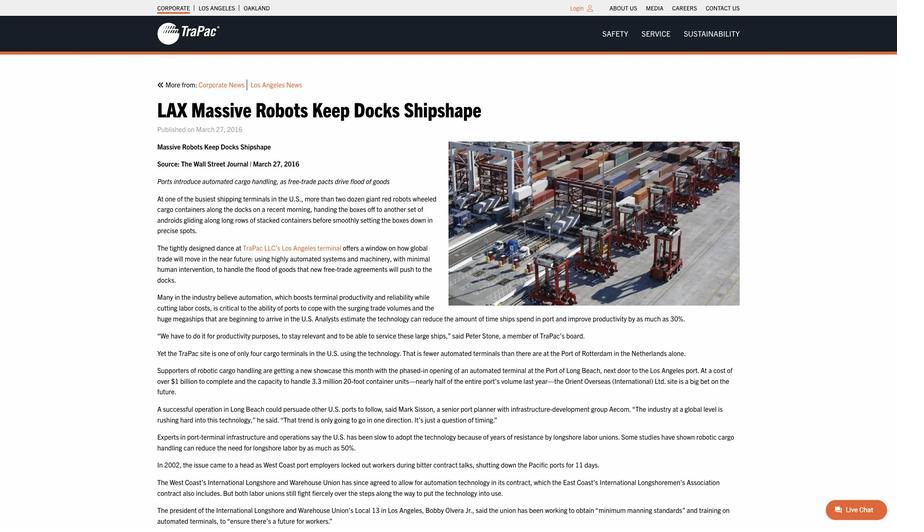 Task type: locate. For each thing, give the bounding box(es) containing it.
boxes
[[350, 205, 366, 213], [393, 216, 409, 224]]

union's
[[332, 506, 354, 514]]

for inside experts in port-terminal infrastructure and operations say the u.s. has been slow to adopt the technology because of years of resistance by longshore labor unions. some studies have shown robotic cargo handling can reduce the need for longshore labor by as much as 50%.
[[244, 443, 252, 452]]

new up boosts
[[311, 265, 322, 273]]

1 vertical spatial site
[[668, 377, 678, 385]]

0 vertical spatial robotic
[[198, 366, 218, 374]]

terminal inside experts in port-terminal infrastructure and operations say the u.s. has been slow to adopt the technology because of years of resistance by longshore labor unions. some studies have shown robotic cargo handling can reduce the need for longshore labor by as much as 50%.
[[201, 433, 225, 441]]

automated inside offers a window on how global trade will move in the near future: using highly automated systems and machinery, with minimal human intervention, to handle the flood of goods that new free-trade agreements will push to the docks.
[[290, 254, 321, 263]]

along
[[207, 205, 222, 213], [204, 216, 220, 224], [376, 489, 392, 497]]

2 vertical spatial said
[[476, 506, 488, 514]]

handing
[[314, 205, 337, 213]]

is inside supporters of robotic cargo handling are getting a new showcase this month with the phased-in opening of an automated terminal at the port of long beach, next door to the los angeles port. at a cost of over $1 billion to complete and the capacity to handle 3.3 million 20-foot container units—nearly half of the entire port's volume last year—the orient overseas (international) ltd. site is a big bet on the future.
[[680, 377, 684, 385]]

coast's up also
[[185, 478, 206, 486]]

0 horizontal spatial longshore
[[253, 443, 282, 452]]

in inside offers a window on how global trade will move in the near future: using highly automated systems and machinery, with minimal human intervention, to handle the flood of goods that new free-trade agreements will push to the docks.
[[202, 254, 207, 263]]

automated up port's
[[470, 366, 501, 374]]

0 vertical spatial using
[[255, 254, 270, 263]]

stacked
[[257, 216, 280, 224]]

said right "jr.,"
[[476, 506, 488, 514]]

labor inside many in the industry believe automation, which boosts terminal productivity and reliability while cutting labor costs, is critical to the ability of ports to cope with the surging trade volumes and the huge megaships that are beginning to arrive in the u.s. analysts estimate the technology can reduce the amount of time ships spend in port and improve productivity by as much as 30%.
[[179, 304, 194, 312]]

1 vertical spatial one
[[218, 349, 229, 357]]

only inside a successful operation in long beach could persuade other u.s. ports to follow, said mark sisson, a senior port planner with infrastructure-development group aecom. "the industry at a global level is rushing hard into this technology," he said. "that trend is only going to go in one direction. it's just a question of timing."
[[321, 415, 333, 424]]

u.s. up 50%.
[[334, 433, 346, 441]]

of right the member
[[533, 332, 539, 340]]

0 vertical spatial has
[[347, 433, 357, 441]]

1 vertical spatial flood
[[256, 265, 270, 273]]

0 vertical spatial only
[[237, 349, 249, 357]]

march up massive robots keep docks shipshape
[[196, 125, 215, 133]]

news left los angeles news
[[229, 80, 245, 89]]

a inside at one of the busiest shipping terminals in the u.s., more than two dozen giant red robots wheeled cargo containers along the docks on a recent morning, handing the boxes off to another set of androids gliding along long rows of stacked containers before smoothly setting the boxes down in precise spots.
[[262, 205, 265, 213]]

smoothly
[[333, 216, 359, 224]]

massive
[[191, 96, 252, 121], [157, 142, 181, 151]]

reduce inside many in the industry believe automation, which boosts terminal productivity and reliability while cutting labor costs, is critical to the ability of ports to cope with the surging trade volumes and the huge megaships that are beginning to arrive in the u.s. analysts estimate the technology can reduce the amount of time ships spend in port and improve productivity by as much as 30%.
[[423, 314, 443, 323]]

warehouse up fight
[[290, 478, 322, 486]]

wall
[[194, 160, 206, 168]]

foot
[[354, 377, 365, 385]]

ports inside many in the industry believe automation, which boosts terminal productivity and reliability while cutting labor costs, is critical to the ability of ports to cope with the surging trade volumes and the huge megaships that are beginning to arrive in the u.s. analysts estimate the technology can reduce the amount of time ships spend in port and improve productivity by as much as 30%.
[[285, 304, 299, 312]]

keep inside lax massive robots keep docks shipshape published on march 27, 2016
[[312, 96, 350, 121]]

believe
[[217, 293, 238, 301]]

0 vertical spatial than
[[321, 194, 334, 203]]

more from: corporate news
[[164, 80, 245, 89]]

0 horizontal spatial which
[[275, 293, 292, 301]]

to up (international)
[[633, 366, 638, 374]]

handling inside experts in port-terminal infrastructure and operations say the u.s. has been slow to adopt the technology because of years of resistance by longshore labor unions. some studies have shown robotic cargo handling can reduce the need for longshore labor by as much as 50%.
[[157, 443, 182, 452]]

1 vertical spatial ports
[[342, 405, 357, 413]]

in up the technology,"
[[224, 405, 229, 413]]

u.s. down cope
[[302, 314, 314, 323]]

of up terminals,
[[198, 506, 204, 514]]

million
[[323, 377, 342, 385]]

coast's
[[185, 478, 206, 486], [577, 478, 599, 486]]

ports
[[285, 304, 299, 312], [342, 405, 357, 413], [550, 461, 565, 469]]

systems
[[323, 254, 346, 263]]

1 horizontal spatial 27,
[[273, 160, 283, 168]]

the for tightly
[[157, 244, 168, 252]]

port inside supporters of robotic cargo handling are getting a new showcase this month with the phased-in opening of an automated terminal at the port of long beach, next door to the los angeles port. at a cost of over $1 billion to complete and the capacity to handle 3.3 million 20-foot container units—nearly half of the entire port's volume last year—the orient overseas (international) ltd. site is a big bet on the future.
[[546, 366, 558, 374]]

1 vertical spatial reduce
[[196, 443, 216, 452]]

its
[[498, 478, 505, 486]]

technology down just
[[425, 433, 456, 441]]

1 vertical spatial said
[[385, 405, 397, 413]]

0 horizontal spatial using
[[255, 254, 270, 263]]

one inside at one of the busiest shipping terminals in the u.s., more than two dozen giant red robots wheeled cargo containers along the docks on a recent morning, handing the boxes off to another set of androids gliding along long rows of stacked containers before smoothly setting the boxes down in precise spots.
[[165, 194, 176, 203]]

1 horizontal spatial coast's
[[577, 478, 599, 486]]

site right ltd.
[[668, 377, 678, 385]]

into inside the west coast's international longshore and warehouse union has since agreed to allow for automation technology in its contract, which the east coast's international longshoremen's association contract also includes. but both labor unions still fight fiercely over the steps along the way to put the technology into use.
[[479, 489, 490, 497]]

1 horizontal spatial are
[[263, 366, 273, 374]]

to inside at one of the busiest shipping terminals in the u.s., more than two dozen giant red robots wheeled cargo containers along the docks on a recent morning, handing the boxes off to another set of androids gliding along long rows of stacked containers before smoothly setting the boxes down in precise spots.
[[377, 205, 383, 213]]

west left coast
[[264, 461, 278, 469]]

the for west
[[157, 478, 168, 486]]

automated inside the president of the international longshore and warehouse union's local 13 in los angeles, bobby olvera jr., said the union has been working to obtain "minimum manning standards" and training on automated terminals, to "ensure there's a future for workers."
[[157, 517, 189, 525]]

robotic right shown
[[697, 433, 717, 441]]

1 horizontal spatial port
[[461, 405, 473, 413]]

1 horizontal spatial industry
[[648, 405, 672, 413]]

of inside the president of the international longshore and warehouse union's local 13 in los angeles, bobby olvera jr., said the union has been working to obtain "minimum manning standards" and training on automated terminals, to "ensure there's a future for workers."
[[198, 506, 204, 514]]

2 vertical spatial ports
[[550, 461, 565, 469]]

1 horizontal spatial will
[[389, 265, 399, 273]]

los up ltd.
[[651, 366, 661, 374]]

handling down four
[[237, 366, 262, 374]]

port
[[543, 314, 555, 323], [461, 405, 473, 413], [297, 461, 309, 469]]

1 horizontal spatial one
[[218, 349, 229, 357]]

the left amount
[[445, 314, 454, 323]]

1 vertical spatial corporate
[[199, 80, 227, 89]]

flood
[[351, 177, 365, 185], [256, 265, 270, 273]]

0 horizontal spatial much
[[316, 443, 332, 452]]

march inside lax massive robots keep docks shipshape published on march 27, 2016
[[196, 125, 215, 133]]

llc's
[[265, 244, 280, 252]]

over inside supporters of robotic cargo handling are getting a new showcase this month with the phased-in opening of an automated terminal at the port of long beach, next door to the los angeles port. at a cost of over $1 billion to complete and the capacity to handle 3.3 million 20-foot container units—nearly half of the entire port's volume last year—the orient overseas (international) ltd. site is a big bet on the future.
[[157, 377, 170, 385]]

0 horizontal spatial that
[[206, 314, 217, 323]]

with up analysts
[[324, 304, 336, 312]]

u.s. up showcase at the left bottom of the page
[[327, 349, 339, 357]]

flood right "drive"
[[351, 177, 365, 185]]

with
[[394, 254, 406, 263], [324, 304, 336, 312], [375, 366, 387, 374], [498, 405, 510, 413]]

lax massive robots keep docks shipshape article
[[157, 80, 740, 530]]

cargo inside at one of the busiest shipping terminals in the u.s., more than two dozen giant red robots wheeled cargo containers along the docks on a recent morning, handing the boxes off to another set of androids gliding along long rows of stacked containers before smoothly setting the boxes down in precise spots.
[[157, 205, 173, 213]]

cargo inside experts in port-terminal infrastructure and operations say the u.s. has been slow to adopt the technology because of years of resistance by longshore labor unions. some studies have shown robotic cargo handling can reduce the need for longshore labor by as much as 50%.
[[719, 433, 735, 441]]

has inside the president of the international longshore and warehouse union's local 13 in los angeles, bobby olvera jr., said the union has been working to obtain "minimum manning standards" and training on automated terminals, to "ensure there's a future for workers."
[[518, 506, 528, 514]]

1 horizontal spatial into
[[479, 489, 490, 497]]

the down cost
[[721, 377, 730, 385]]

is right that
[[418, 349, 422, 357]]

the up showcase at the left bottom of the page
[[316, 349, 326, 357]]

0 vertical spatial long
[[567, 366, 581, 374]]

0 horizontal spatial are
[[219, 314, 228, 323]]

long inside a successful operation in long beach could persuade other u.s. ports to follow, said mark sisson, a senior port planner with infrastructure-development group aecom. "the industry at a global level is rushing hard into this technology," he said. "that trend is only going to go in one direction. it's just a question of timing."
[[231, 405, 245, 413]]

0 vertical spatial 2016
[[227, 125, 243, 133]]

to down near
[[217, 265, 222, 273]]

there
[[516, 349, 532, 357]]

trade down systems
[[337, 265, 352, 273]]

two
[[336, 194, 346, 203]]

than left there on the bottom of page
[[502, 349, 515, 357]]

1 vertical spatial docks
[[221, 142, 239, 151]]

of up billion
[[191, 366, 196, 374]]

for inside the president of the international longshore and warehouse union's local 13 in los angeles, bobby olvera jr., said the union has been working to obtain "minimum manning standards" and training on automated terminals, to "ensure there's a future for workers."
[[297, 517, 305, 525]]

automated inside supporters of robotic cargo handling are getting a new showcase this month with the phased-in opening of an automated terminal at the port of long beach, next door to the los angeles port. at a cost of over $1 billion to complete and the capacity to handle 3.3 million 20-foot container units—nearly half of the entire port's volume last year—the orient overseas (international) ltd. site is a big bet on the future.
[[470, 366, 501, 374]]

unions.
[[600, 433, 620, 441]]

2 vertical spatial are
[[263, 366, 273, 374]]

operations
[[280, 433, 310, 441]]

boxes down another
[[393, 216, 409, 224]]

than inside at one of the busiest shipping terminals in the u.s., more than two dozen giant red robots wheeled cargo containers along the docks on a recent morning, handing the boxes off to another set of androids gliding along long rows of stacked containers before smoothly setting the boxes down in precise spots.
[[321, 194, 334, 203]]

0 vertical spatial productivity
[[339, 293, 373, 301]]

androids
[[157, 216, 182, 224]]

this inside supporters of robotic cargo handling are getting a new showcase this month with the phased-in opening of an automated terminal at the port of long beach, next door to the los angeles port. at a cost of over $1 billion to complete and the capacity to handle 3.3 million 20-foot container units—nearly half of the entire port's volume last year—the orient overseas (international) ltd. site is a big bet on the future.
[[343, 366, 354, 374]]

before
[[313, 216, 332, 224]]

giant
[[366, 194, 381, 203]]

1 horizontal spatial have
[[662, 433, 676, 441]]

a inside offers a window on how global trade will move in the near future: using highly automated systems and machinery, with minimal human intervention, to handle the flood of goods that new free-trade agreements will push to the docks.
[[361, 244, 364, 252]]

working
[[545, 506, 568, 514]]

is right level
[[719, 405, 723, 413]]

0 vertical spatial into
[[195, 415, 206, 424]]

march right the | on the left top
[[253, 160, 272, 168]]

for down infrastructure on the left of the page
[[244, 443, 252, 452]]

1 vertical spatial are
[[533, 349, 542, 357]]

the up terminals,
[[206, 506, 215, 514]]

0 horizontal spatial goods
[[279, 265, 296, 273]]

1 horizontal spatial trapac
[[243, 244, 263, 252]]

of left the an
[[455, 366, 460, 374]]

using down be
[[341, 349, 356, 357]]

with inside many in the industry believe automation, which boosts terminal productivity and reliability while cutting labor costs, is critical to the ability of ports to cope with the surging trade volumes and the huge megaships that are beginning to arrive in the u.s. analysts estimate the technology can reduce the amount of time ships spend in port and improve productivity by as much as 30%.
[[324, 304, 336, 312]]

robots
[[256, 96, 308, 121], [182, 142, 203, 151]]

the down while
[[425, 304, 434, 312]]

terminal up cope
[[314, 293, 338, 301]]

menu bar
[[606, 2, 745, 14], [596, 25, 747, 42]]

0 horizontal spatial global
[[411, 244, 428, 252]]

and down 'offers'
[[348, 254, 359, 263]]

some
[[622, 433, 638, 441]]

terminals inside at one of the busiest shipping terminals in the u.s., more than two dozen giant red robots wheeled cargo containers along the docks on a recent morning, handing the boxes off to another set of androids gliding along long rows of stacked containers before smoothly setting the boxes down in precise spots.
[[243, 194, 270, 203]]

in inside experts in port-terminal infrastructure and operations say the u.s. has been slow to adopt the technology because of years of resistance by longshore labor unions. some studies have shown robotic cargo handling can reduce the need for longshore labor by as much as 50%.
[[181, 433, 186, 441]]

of down highly
[[272, 265, 277, 273]]

1 horizontal spatial terminals
[[281, 349, 308, 357]]

precise
[[157, 226, 178, 235]]

of left years
[[484, 433, 489, 441]]

cargo inside supporters of robotic cargo handling are getting a new showcase this month with the phased-in opening of an automated terminal at the port of long beach, next door to the los angeles port. at a cost of over $1 billion to complete and the capacity to handle 3.3 million 20-foot container units—nearly half of the entire port's volume last year—the orient overseas (international) ltd. site is a big bet on the future.
[[220, 366, 236, 374]]

careers
[[673, 4, 698, 12]]

los right 13 at bottom left
[[388, 506, 398, 514]]

obtain
[[577, 506, 595, 514]]

longshore down development
[[554, 433, 582, 441]]

steps
[[360, 489, 375, 497]]

1 horizontal spatial handling
[[237, 366, 262, 374]]

is right costs,
[[214, 304, 218, 312]]

to down getting
[[284, 377, 290, 385]]

1 vertical spatial has
[[342, 478, 352, 486]]

cargo
[[235, 177, 251, 185], [157, 205, 173, 213], [264, 349, 280, 357], [220, 366, 236, 374], [719, 433, 735, 441]]

four
[[251, 349, 262, 357]]

robotic inside experts in port-terminal infrastructure and operations say the u.s. has been slow to adopt the technology because of years of resistance by longshore labor unions. some studies have shown robotic cargo handling can reduce the need for longshore labor by as much as 50%.
[[697, 433, 717, 441]]

reduce down port-
[[196, 443, 216, 452]]

u.s. inside a successful operation in long beach could persuade other u.s. ports to follow, said mark sisson, a senior port planner with infrastructure-development group aecom. "the industry at a global level is rushing hard into this technology," he said. "that trend is only going to go in one direction. it's just a question of timing."
[[328, 405, 340, 413]]

said.
[[266, 415, 279, 424]]

0 horizontal spatial 2016
[[227, 125, 243, 133]]

a up shown
[[680, 405, 684, 413]]

at up 'bet'
[[701, 366, 708, 374]]

local
[[355, 506, 371, 514]]

with inside offers a window on how global trade will move in the near future: using highly automated systems and machinery, with minimal human intervention, to handle the flood of goods that new free-trade agreements will push to the docks.
[[394, 254, 406, 263]]

industry inside a successful operation in long beach could persuade other u.s. ports to follow, said mark sisson, a senior port planner with infrastructure-development group aecom. "the industry at a global level is rushing hard into this technology," he said. "that trend is only going to go in one direction. it's just a question of timing."
[[648, 405, 672, 413]]

0 vertical spatial 27,
[[216, 125, 226, 133]]

by right resistance
[[546, 433, 552, 441]]

fight
[[298, 489, 311, 497]]

with down 'how'
[[394, 254, 406, 263]]

global inside a successful operation in long beach could persuade other u.s. ports to follow, said mark sisson, a senior port planner with infrastructure-development group aecom. "the industry at a global level is rushing hard into this technology," he said. "that trend is only going to go in one direction. it's just a question of timing."
[[685, 405, 703, 413]]

0 horizontal spatial coast's
[[185, 478, 206, 486]]

u.s.,
[[289, 194, 303, 203]]

of up arrive
[[278, 304, 283, 312]]

showcase
[[314, 366, 342, 374]]

in down relevant on the left
[[310, 349, 315, 357]]

flood inside offers a window on how global trade will move in the near future: using highly automated systems and machinery, with minimal human intervention, to handle the flood of goods that new free-trade agreements will push to the docks.
[[256, 265, 270, 273]]

as right head
[[256, 461, 262, 469]]

1 horizontal spatial goods
[[373, 177, 390, 185]]

u.s. inside experts in port-terminal infrastructure and operations say the u.s. has been slow to adopt the technology because of years of resistance by longshore labor unions. some studies have shown robotic cargo handling can reduce the need for longshore labor by as much as 50%.
[[334, 433, 346, 441]]

labor inside the west coast's international longshore and warehouse union has since agreed to allow for automation technology in its contract, which the east coast's international longshoremen's association contract also includes. but both labor unions still fight fiercely over the steps along the way to put the technology into use.
[[250, 489, 264, 497]]

1 horizontal spatial port
[[562, 349, 574, 357]]

in inside the president of the international longshore and warehouse union's local 13 in los angeles, bobby olvera jr., said the union has been working to obtain "minimum manning standards" and training on automated terminals, to "ensure there's a future for workers."
[[381, 506, 387, 514]]

on right 'bet'
[[712, 377, 719, 385]]

0 horizontal spatial port
[[546, 366, 558, 374]]

on inside supporters of robotic cargo handling are getting a new showcase this month with the phased-in opening of an automated terminal at the port of long beach, next door to the los angeles port. at a cost of over $1 billion to complete and the capacity to handle 3.3 million 20-foot container units—nearly half of the entire port's volume last year—the orient overseas (international) ltd. site is a big bet on the future.
[[712, 377, 719, 385]]

solid image
[[157, 82, 164, 88]]

down up its
[[501, 461, 517, 469]]

able
[[355, 332, 368, 340]]

terminals,
[[190, 517, 219, 525]]

to right "came"
[[228, 461, 233, 469]]

pacts
[[318, 177, 334, 185]]

it
[[202, 332, 206, 340]]

0 horizontal spatial into
[[195, 415, 206, 424]]

labor down operations
[[283, 443, 298, 452]]

longshore up there's
[[254, 506, 284, 514]]

street
[[208, 160, 226, 168]]

the down surging
[[367, 314, 377, 323]]

0 vertical spatial new
[[311, 265, 322, 273]]

0 horizontal spatial down
[[411, 216, 426, 224]]

the inside the president of the international longshore and warehouse union's local 13 in los angeles, bobby olvera jr., said the union has been working to obtain "minimum manning standards" and training on automated terminals, to "ensure there's a future for workers."
[[157, 506, 168, 514]]

handling down the 'experts'
[[157, 443, 182, 452]]

and down said.
[[267, 433, 278, 441]]

of
[[366, 177, 372, 185], [177, 194, 183, 203], [418, 205, 424, 213], [250, 216, 256, 224], [272, 265, 277, 273], [278, 304, 283, 312], [479, 314, 485, 323], [533, 332, 539, 340], [230, 349, 236, 357], [575, 349, 581, 357], [191, 366, 196, 374], [455, 366, 460, 374], [560, 366, 565, 374], [728, 366, 733, 374], [447, 377, 453, 385], [468, 415, 474, 424], [484, 433, 489, 441], [507, 433, 513, 441], [198, 506, 204, 514]]

0 vertical spatial site
[[200, 349, 210, 357]]

senior
[[442, 405, 460, 413]]

1 vertical spatial only
[[321, 415, 333, 424]]

1 horizontal spatial contract
[[434, 461, 458, 469]]

automated down president
[[157, 517, 189, 525]]

industry right "the
[[648, 405, 672, 413]]

2 horizontal spatial said
[[476, 506, 488, 514]]

than
[[321, 194, 334, 203], [502, 349, 515, 357]]

these
[[398, 332, 414, 340]]

2 news from the left
[[287, 80, 302, 89]]

fewer
[[424, 349, 439, 357]]

0 vertical spatial docks
[[354, 96, 400, 121]]

along inside the west coast's international longshore and warehouse union has since agreed to allow for automation technology in its contract, which the east coast's international longshoremen's association contract also includes. but both labor unions still fight fiercely over the steps along the way to put the technology into use.
[[376, 489, 392, 497]]

longshore down infrastructure on the left of the page
[[253, 443, 282, 452]]

the right adopt
[[414, 433, 423, 441]]

warehouse inside the west coast's international longshore and warehouse union has since agreed to allow for automation technology in its contract, which the east coast's international longshoremen's association contract also includes. but both labor unions still fight fiercely over the steps along the way to put the technology into use.
[[290, 478, 322, 486]]

0 horizontal spatial massive
[[157, 142, 181, 151]]

have left shown
[[662, 433, 676, 441]]

1 horizontal spatial flood
[[351, 177, 365, 185]]

trend
[[298, 415, 314, 424]]

published
[[157, 125, 186, 133]]

the left wall
[[181, 160, 192, 168]]

0 horizontal spatial long
[[231, 405, 245, 413]]

1 horizontal spatial robotic
[[697, 433, 717, 441]]

0 horizontal spatial site
[[200, 349, 210, 357]]

technology.
[[368, 349, 401, 357]]

is up complete
[[212, 349, 217, 357]]

west inside the west coast's international longshore and warehouse union has since agreed to allow for automation technology in its contract, which the east coast's international longshoremen's association contract also includes. but both labor unions still fight fiercely over the steps along the way to put the technology into use.
[[170, 478, 184, 486]]

1 horizontal spatial corporate
[[199, 80, 227, 89]]

costs,
[[195, 304, 212, 312]]

wheeled
[[413, 194, 437, 203]]

1 horizontal spatial boxes
[[393, 216, 409, 224]]

has
[[347, 433, 357, 441], [342, 478, 352, 486], [518, 506, 528, 514]]

1 vertical spatial robotic
[[697, 433, 717, 441]]

port up trapac's
[[543, 314, 555, 323]]

that down trapac llc's los angeles terminal 'link'
[[298, 265, 309, 273]]

a left senior
[[437, 405, 440, 413]]

0 horizontal spatial have
[[171, 332, 184, 340]]

of inside a successful operation in long beach could persuade other u.s. ports to follow, said mark sisson, a senior port planner with infrastructure-development group aecom. "the industry at a global level is rushing hard into this technology," he said. "that trend is only going to go in one direction. it's just a question of timing."
[[468, 415, 474, 424]]

long
[[567, 366, 581, 374], [231, 405, 245, 413]]

been inside the president of the international longshore and warehouse union's local 13 in los angeles, bobby olvera jr., said the union has been working to obtain "minimum manning standards" and training on automated terminals, to "ensure there's a future for workers."
[[530, 506, 544, 514]]

0 horizontal spatial us
[[630, 4, 638, 12]]

this down "operation"
[[207, 415, 218, 424]]

1 horizontal spatial shipshape
[[404, 96, 482, 121]]

has inside experts in port-terminal infrastructure and operations say the u.s. has been slow to adopt the technology because of years of resistance by longshore labor unions. some studies have shown robotic cargo handling can reduce the need for longshore labor by as much as 50%.
[[347, 433, 357, 441]]

2 vertical spatial by
[[299, 443, 306, 452]]

1 horizontal spatial that
[[298, 265, 309, 273]]

handle left 3.3 at left bottom
[[291, 377, 311, 385]]

productivity right improve
[[593, 314, 627, 323]]

still
[[286, 489, 296, 497]]

1 vertical spatial over
[[335, 489, 347, 497]]

could
[[266, 405, 282, 413]]

1 us from the left
[[630, 4, 638, 12]]

0 horizontal spatial free-
[[288, 177, 302, 185]]

in up recent
[[272, 194, 277, 203]]

allow
[[399, 478, 414, 486]]

shown
[[677, 433, 696, 441]]

long inside supporters of robotic cargo handling are getting a new showcase this month with the phased-in opening of an automated terminal at the port of long beach, next door to the los angeles port. at a cost of over $1 billion to complete and the capacity to handle 3.3 million 20-foot container units—nearly half of the entire port's volume last year—the orient overseas (international) ltd. site is a big bet on the future.
[[567, 366, 581, 374]]

corporate image
[[157, 22, 220, 45]]

successful
[[163, 405, 193, 413]]

login link
[[571, 4, 584, 12]]

which inside the west coast's international longshore and warehouse union has since agreed to allow for automation technology in its contract, which the east coast's international longshoremen's association contract also includes. but both labor unions still fight fiercely over the steps along the way to put the technology into use.
[[534, 478, 551, 486]]

0 vertical spatial menu bar
[[606, 2, 745, 14]]

years
[[491, 433, 506, 441]]

analysts
[[315, 314, 339, 323]]

2016 up massive robots keep docks shipshape
[[227, 125, 243, 133]]

came
[[210, 461, 226, 469]]

1 vertical spatial march
[[253, 160, 272, 168]]

new inside supporters of robotic cargo handling are getting a new showcase this month with the phased-in opening of an automated terminal at the port of long beach, next door to the los angeles port. at a cost of over $1 billion to complete and the capacity to handle 3.3 million 20-foot container units—nearly half of the entire port's volume last year—the orient overseas (international) ltd. site is a big bet on the future.
[[301, 366, 312, 374]]

move
[[185, 254, 200, 263]]

1 vertical spatial west
[[170, 478, 184, 486]]

2 vertical spatial along
[[376, 489, 392, 497]]

0 vertical spatial handling
[[237, 366, 262, 374]]

the down minimal
[[423, 265, 432, 273]]

is inside many in the industry believe automation, which boosts terminal productivity and reliability while cutting labor costs, is critical to the ability of ports to cope with the surging trade volumes and the huge megaships that are beginning to arrive in the u.s. analysts estimate the technology can reduce the amount of time ships spend in port and improve productivity by as much as 30%.
[[214, 304, 218, 312]]

by
[[629, 314, 636, 323], [546, 433, 552, 441], [299, 443, 306, 452]]

1 horizontal spatial robots
[[256, 96, 308, 121]]

free- up 'u.s.,'
[[288, 177, 302, 185]]

rows
[[235, 216, 249, 224]]

1 vertical spatial longshore
[[254, 506, 284, 514]]

0 horizontal spatial shipshape
[[241, 142, 271, 151]]

trade inside many in the industry believe automation, which boosts terminal productivity and reliability while cutting labor costs, is critical to the ability of ports to cope with the surging trade volumes and the huge megaships that are beginning to arrive in the u.s. analysts estimate the technology can reduce the amount of time ships spend in port and improve productivity by as much as 30%.
[[371, 304, 386, 312]]

0 vertical spatial port
[[562, 349, 574, 357]]

have inside experts in port-terminal infrastructure and operations say the u.s. has been slow to adopt the technology because of years of resistance by longshore labor unions. some studies have shown robotic cargo handling can reduce the need for longshore labor by as much as 50%.
[[662, 433, 676, 441]]

1 horizontal spatial reduce
[[423, 314, 443, 323]]

half
[[435, 377, 446, 385]]

1 horizontal spatial down
[[501, 461, 517, 469]]

only down other
[[321, 415, 333, 424]]

corporate inside "lax massive robots keep docks shipshape" article
[[199, 80, 227, 89]]

0 horizontal spatial by
[[299, 443, 306, 452]]

amount
[[455, 314, 477, 323]]

cargo up complete
[[220, 366, 236, 374]]

the right the many
[[182, 293, 191, 301]]

international up but
[[208, 478, 245, 486]]

that
[[298, 265, 309, 273], [206, 314, 217, 323]]

1 vertical spatial menu bar
[[596, 25, 747, 42]]

that inside offers a window on how global trade will move in the near future: using highly automated systems and machinery, with minimal human intervention, to handle the flood of goods that new free-trade agreements will push to the docks.
[[298, 265, 309, 273]]

into inside a successful operation in long beach could persuade other u.s. ports to follow, said mark sisson, a senior port planner with infrastructure-development group aecom. "the industry at a global level is rushing hard into this technology," he said. "that trend is only going to go in one direction. it's just a question of timing."
[[195, 415, 206, 424]]

1 vertical spatial robots
[[182, 142, 203, 151]]

0 horizontal spatial west
[[170, 478, 184, 486]]

0 vertical spatial said
[[453, 332, 464, 340]]

at inside at one of the busiest shipping terminals in the u.s., more than two dozen giant red robots wheeled cargo containers along the docks on a recent morning, handing the boxes off to another set of androids gliding along long rows of stacked containers before smoothly setting the boxes down in precise spots.
[[157, 194, 164, 203]]

1 vertical spatial contract
[[157, 489, 181, 497]]

0 horizontal spatial one
[[165, 194, 176, 203]]

the up 'door'
[[621, 349, 631, 357]]

by down operations
[[299, 443, 306, 452]]

the inside the west coast's international longshore and warehouse union has since agreed to allow for automation technology in its contract, which the east coast's international longshoremen's association contract also includes. but both labor unions still fight fiercely over the steps along the way to put the technology into use.
[[157, 478, 168, 486]]

are inside supporters of robotic cargo handling are getting a new showcase this month with the phased-in opening of an automated terminal at the port of long beach, next door to the los angeles port. at a cost of over $1 billion to complete and the capacity to handle 3.3 million 20-foot container units—nearly half of the entire port's volume last year—the orient overseas (international) ltd. site is a big bet on the future.
[[263, 366, 273, 374]]

of right half
[[447, 377, 453, 385]]

1 vertical spatial trapac
[[179, 349, 199, 357]]

productivity up surging
[[339, 293, 373, 301]]

los up highly
[[282, 244, 292, 252]]

1 vertical spatial warehouse
[[298, 506, 330, 514]]

0 vertical spatial longshore
[[554, 433, 582, 441]]

us for contact us
[[733, 4, 740, 12]]

many
[[157, 293, 173, 301]]

0 horizontal spatial at
[[157, 194, 164, 203]]

phased-
[[400, 366, 423, 374]]

"we
[[157, 332, 169, 340]]

technology inside experts in port-terminal infrastructure and operations say the u.s. has been slow to adopt the technology because of years of resistance by longshore labor unions. some studies have shown robotic cargo handling can reduce the need for longshore labor by as much as 50%.
[[425, 433, 456, 441]]

global up minimal
[[411, 244, 428, 252]]

said inside the president of the international longshore and warehouse union's local 13 in los angeles, bobby olvera jr., said the union has been working to obtain "minimum manning standards" and training on automated terminals, to "ensure there's a future for workers."
[[476, 506, 488, 514]]

the right yet at the bottom left
[[168, 349, 177, 357]]

to down minimal
[[416, 265, 422, 273]]

2 us from the left
[[733, 4, 740, 12]]

huge
[[157, 314, 172, 323]]

0 horizontal spatial ports
[[285, 304, 299, 312]]



Task type: vqa. For each thing, say whether or not it's contained in the screenshot.
industry inside the Many in the industry believe automation, which boosts terminal productivity and reliability while cutting labor costs, is critical to the ability of ports to cope with the surging trade volumes and the huge megaships that are beginning to arrive in the U.S. Analysts estimate the technology can reduce the amount of time ships spend in port and improve productivity by as much as 30%.
yes



Task type: describe. For each thing, give the bounding box(es) containing it.
experts
[[157, 433, 179, 441]]

cargo right four
[[264, 349, 280, 357]]

a right just
[[437, 415, 441, 424]]

terminal inside supporters of robotic cargo handling are getting a new showcase this month with the phased-in opening of an automated terminal at the port of long beach, next door to the los angeles port. at a cost of over $1 billion to complete and the capacity to handle 3.3 million 20-foot container units—nearly half of the entire port's volume last year—the orient overseas (international) ltd. site is a big bet on the future.
[[503, 366, 527, 374]]

trapac's
[[540, 332, 565, 340]]

handle inside supporters of robotic cargo handling are getting a new showcase this month with the phased-in opening of an automated terminal at the port of long beach, next door to the los angeles port. at a cost of over $1 billion to complete and the capacity to handle 3.3 million 20-foot container units—nearly half of the entire port's volume last year—the orient overseas (international) ltd. site is a big bet on the future.
[[291, 377, 311, 385]]

go
[[359, 415, 366, 424]]

1 vertical spatial containers
[[281, 216, 312, 224]]

shipshape inside lax massive robots keep docks shipshape published on march 27, 2016
[[404, 96, 482, 121]]

to down ability
[[259, 314, 265, 323]]

handling,
[[252, 177, 279, 185]]

supporters of robotic cargo handling are getting a new showcase this month with the phased-in opening of an automated terminal at the port of long beach, next door to the los angeles port. at a cost of over $1 billion to complete and the capacity to handle 3.3 million 20-foot container units—nearly half of the entire port's volume last year—the orient overseas (international) ltd. site is a big bet on the future.
[[157, 366, 733, 396]]

international inside the president of the international longshore and warehouse union's local 13 in los angeles, bobby olvera jr., said the union has been working to obtain "minimum manning standards" and training on automated terminals, to "ensure there's a future for workers."
[[216, 506, 253, 514]]

1 vertical spatial massive
[[157, 142, 181, 151]]

the down future:
[[245, 265, 254, 273]]

of inside offers a window on how global trade will move in the near future: using highly automated systems and machinery, with minimal human intervention, to handle the flood of goods that new free-trade agreements will push to the docks.
[[272, 265, 277, 273]]

development
[[553, 405, 590, 413]]

manning
[[628, 506, 653, 514]]

goods inside offers a window on how global trade will move in the near future: using highly automated systems and machinery, with minimal human intervention, to handle the flood of goods that new free-trade agreements will push to the docks.
[[279, 265, 296, 273]]

for inside the west coast's international longshore and warehouse union has since agreed to allow for automation technology in its contract, which the east coast's international longshoremen's association contract also includes. but both labor unions still fight fiercely over the steps along the way to put the technology into use.
[[415, 478, 423, 486]]

and left reliability
[[375, 293, 386, 301]]

which inside many in the industry believe automation, which boosts terminal productivity and reliability while cutting labor costs, is critical to the ability of ports to cope with the surging trade volumes and the huge megaships that are beginning to arrive in the u.s. analysts estimate the technology can reduce the amount of time ships spend in port and improve productivity by as much as 30%.
[[275, 293, 292, 301]]

to left put at the left bottom of the page
[[417, 489, 423, 497]]

in inside the west coast's international longshore and warehouse union has since agreed to allow for automation technology in its contract, which the east coast's international longshoremen's association contract also includes. but both labor unions still fight fiercely over the steps along the way to put the technology into use.
[[492, 478, 497, 486]]

massive inside lax massive robots keep docks shipshape published on march 27, 2016
[[191, 96, 252, 121]]

to right billion
[[199, 377, 205, 385]]

0 vertical spatial along
[[207, 205, 222, 213]]

of down board.
[[575, 349, 581, 357]]

been inside experts in port-terminal infrastructure and operations say the u.s. has been slow to adopt the technology because of years of resistance by longshore labor unions. some studies have shown robotic cargo handling can reduce the need for longshore labor by as much as 50%.
[[359, 433, 373, 441]]

in up next
[[614, 349, 620, 357]]

persuade
[[284, 405, 310, 413]]

the left pacific
[[518, 461, 528, 469]]

massive robots keep docks shipshape
[[157, 142, 271, 151]]

and down while
[[413, 304, 424, 312]]

cope
[[308, 304, 322, 312]]

has inside the west coast's international longshore and warehouse union has since agreed to allow for automation technology in its contract, which the east coast's international longshoremen's association contract also includes. but both labor unions still fight fiercely over the steps along the way to put the technology into use.
[[342, 478, 352, 486]]

shutting
[[476, 461, 500, 469]]

volume
[[502, 377, 522, 385]]

a left head
[[235, 461, 238, 469]]

the left near
[[209, 254, 218, 263]]

50%.
[[341, 443, 356, 452]]

the for president
[[157, 506, 168, 514]]

to left go
[[352, 415, 357, 424]]

to left be
[[339, 332, 345, 340]]

the up container
[[389, 366, 398, 374]]

level
[[704, 405, 717, 413]]

in down wheeled
[[428, 216, 433, 224]]

the down trapac's
[[551, 349, 560, 357]]

and left be
[[327, 332, 338, 340]]

technology down the talks,
[[459, 478, 490, 486]]

0 horizontal spatial trapac
[[179, 349, 199, 357]]

the tightly designed dance at trapac llc's los angeles terminal
[[157, 244, 342, 252]]

handling inside supporters of robotic cargo handling are getting a new showcase this month with the phased-in opening of an automated terminal at the port of long beach, next door to the los angeles port. at a cost of over $1 billion to complete and the capacity to handle 3.3 million 20-foot container units—nearly half of the entire port's volume last year—the orient overseas (international) ltd. site is a big bet on the future.
[[237, 366, 262, 374]]

of left four
[[230, 349, 236, 357]]

of down introduce
[[177, 194, 183, 203]]

the left 'busiest'
[[184, 194, 194, 203]]

technology inside many in the industry believe automation, which boosts terminal productivity and reliability while cutting labor costs, is critical to the ability of ports to cope with the surging trade volumes and the huge megaships that are beginning to arrive in the u.s. analysts estimate the technology can reduce the amount of time ships spend in port and improve productivity by as much as 30%.
[[378, 314, 409, 323]]

workers
[[373, 461, 395, 469]]

labor left unions.
[[584, 433, 598, 441]]

0 vertical spatial have
[[171, 332, 184, 340]]

of right set
[[418, 205, 424, 213]]

light image
[[588, 5, 593, 12]]

1 vertical spatial along
[[204, 216, 220, 224]]

and inside supporters of robotic cargo handling are getting a new showcase this month with the phased-in opening of an automated terminal at the port of long beach, next door to the los angeles port. at a cost of over $1 billion to complete and the capacity to handle 3.3 million 20-foot container units—nearly half of the entire port's volume last year—the orient overseas (international) ltd. site is a big bet on the future.
[[235, 377, 246, 385]]

the down two
[[339, 205, 348, 213]]

the up (international)
[[640, 366, 649, 374]]

next
[[604, 366, 616, 374]]

designed
[[189, 244, 215, 252]]

as left 30%. at the bottom of the page
[[663, 314, 669, 323]]

a right stone,
[[503, 332, 506, 340]]

be
[[347, 332, 354, 340]]

2 vertical spatial productivity
[[217, 332, 251, 340]]

0 vertical spatial boxes
[[350, 205, 366, 213]]

1 vertical spatial will
[[389, 265, 399, 273]]

on inside at one of the busiest shipping terminals in the u.s., more than two dozen giant red robots wheeled cargo containers along the docks on a recent morning, handing the boxes off to another set of androids gliding along long rows of stacked containers before smoothly setting the boxes down in precise spots.
[[253, 205, 260, 213]]

for right the it
[[207, 332, 215, 340]]

corporate news link
[[199, 80, 247, 90]]

one inside a successful operation in long beach could persuade other u.s. ports to follow, said mark sisson, a senior port planner with infrastructure-development group aecom. "the industry at a global level is rushing hard into this technology," he said. "that trend is only going to go in one direction. it's just a question of timing."
[[374, 415, 385, 424]]

0 vertical spatial goods
[[373, 177, 390, 185]]

as right the handling,
[[280, 177, 287, 185]]

down inside at one of the busiest shipping terminals in the u.s., more than two dozen giant red robots wheeled cargo containers along the docks on a recent morning, handing the boxes off to another set of androids gliding along long rows of stacked containers before smoothly setting the boxes down in precise spots.
[[411, 216, 426, 224]]

much inside experts in port-terminal infrastructure and operations say the u.s. has been slow to adopt the technology because of years of resistance by longshore labor unions. some studies have shown robotic cargo handling can reduce the need for longshore labor by as much as 50%.
[[316, 443, 332, 452]]

highly
[[272, 254, 289, 263]]

as down say
[[308, 443, 314, 452]]

port inside many in the industry believe automation, which boosts terminal productivity and reliability while cutting labor costs, is critical to the ability of ports to cope with the surging trade volumes and the huge megaships that are beginning to arrive in the u.s. analysts estimate the technology can reduce the amount of time ships spend in port and improve productivity by as much as 30%.
[[543, 314, 555, 323]]

login
[[571, 4, 584, 12]]

say
[[312, 433, 321, 441]]

using inside offers a window on how global trade will move in the near future: using highly automated systems and machinery, with minimal human intervention, to handle the flood of goods that new free-trade agreements will push to the docks.
[[255, 254, 270, 263]]

0 vertical spatial trapac
[[243, 244, 263, 252]]

trade up human
[[157, 254, 173, 263]]

to down boosts
[[301, 304, 307, 312]]

with inside supporters of robotic cargo handling are getting a new showcase this month with the phased-in opening of an automated terminal at the port of long beach, next door to the los angeles port. at a cost of over $1 billion to complete and the capacity to handle 3.3 million 20-foot container units—nearly half of the entire port's volume last year—the orient overseas (international) ltd. site is a big bet on the future.
[[375, 366, 387, 374]]

future
[[278, 517, 295, 525]]

a inside the president of the international longshore and warehouse union's local 13 in los angeles, bobby olvera jr., said the union has been working to obtain "minimum manning standards" and training on automated terminals, to "ensure there's a future for workers."
[[273, 517, 276, 525]]

much inside many in the industry believe automation, which boosts terminal productivity and reliability while cutting labor costs, is critical to the ability of ports to cope with the surging trade volumes and the huge megaships that are beginning to arrive in the u.s. analysts estimate the technology can reduce the amount of time ships spend in port and improve productivity by as much as 30%.
[[645, 314, 661, 323]]

stay
[[289, 332, 301, 340]]

infrastructure-
[[511, 405, 553, 413]]

as up netherlands
[[637, 314, 644, 323]]

overseas
[[585, 377, 611, 385]]

robotic inside supporters of robotic cargo handling are getting a new showcase this month with the phased-in opening of an automated terminal at the port of long beach, next door to the los angeles port. at a cost of over $1 billion to complete and the capacity to handle 3.3 million 20-foot container units—nearly half of the entire port's volume last year—the orient overseas (international) ltd. site is a big bet on the future.
[[198, 366, 218, 374]]

the down automation,
[[248, 304, 257, 312]]

in right the many
[[175, 293, 180, 301]]

this inside a successful operation in long beach could persuade other u.s. ports to follow, said mark sisson, a senior port planner with infrastructure-development group aecom. "the industry at a global level is rushing hard into this technology," he said. "that trend is only going to go in one direction. it's just a question of timing."
[[207, 415, 218, 424]]

at inside a successful operation in long beach could persuade other u.s. ports to follow, said mark sisson, a senior port planner with infrastructure-development group aecom. "the industry at a global level is rushing hard into this technology," he said. "that trend is only going to go in one direction. it's just a question of timing."
[[673, 405, 679, 413]]

coast
[[279, 461, 295, 469]]

to inside experts in port-terminal infrastructure and operations say the u.s. has been slow to adopt the technology because of years of resistance by longshore labor unions. some studies have shown robotic cargo handling can reduce the need for longshore labor by as much as 50%.
[[389, 433, 394, 441]]

0 vertical spatial corporate
[[157, 4, 190, 12]]

tightly
[[170, 244, 188, 252]]

automated down the street
[[202, 177, 233, 185]]

0 horizontal spatial will
[[174, 254, 183, 263]]

angeles inside supporters of robotic cargo handling are getting a new showcase this month with the phased-in opening of an automated terminal at the port of long beach, next door to the los angeles port. at a cost of over $1 billion to complete and the capacity to handle 3.3 million 20-foot container units—nearly half of the entire port's volume last year—the orient overseas (international) ltd. site is a big bet on the future.
[[662, 366, 685, 374]]

the up 'stay'
[[291, 314, 300, 323]]

are inside many in the industry believe automation, which boosts terminal productivity and reliability while cutting labor costs, is critical to the ability of ports to cope with the surging trade volumes and the huge megaships that are beginning to arrive in the u.s. analysts estimate the technology can reduce the amount of time ships spend in port and improve productivity by as much as 30%.
[[219, 314, 228, 323]]

the left need
[[217, 443, 227, 452]]

docks.
[[157, 276, 176, 284]]

"that
[[281, 415, 297, 424]]

1 coast's from the left
[[185, 478, 206, 486]]

1 horizontal spatial west
[[264, 461, 278, 469]]

service link
[[636, 25, 678, 42]]

to left do
[[186, 332, 192, 340]]

that inside many in the industry believe automation, which boosts terminal productivity and reliability while cutting labor costs, is critical to the ability of ports to cope with the surging trade volumes and the huge megaships that are beginning to arrive in the u.s. analysts estimate the technology can reduce the amount of time ships spend in port and improve productivity by as much as 30%.
[[206, 314, 217, 323]]

1 horizontal spatial productivity
[[339, 293, 373, 301]]

27, inside lax massive robots keep docks shipshape published on march 27, 2016
[[216, 125, 226, 133]]

to up beginning
[[241, 304, 246, 312]]

orient
[[566, 377, 583, 385]]

morning,
[[287, 205, 313, 213]]

1 horizontal spatial than
[[502, 349, 515, 357]]

the down "able" on the bottom left of the page
[[358, 349, 367, 357]]

reliability
[[387, 293, 414, 301]]

trade left pacts
[[302, 177, 317, 185]]

0 horizontal spatial robots
[[182, 142, 203, 151]]

11
[[576, 461, 583, 469]]

and inside offers a window on how global trade will move in the near future: using highly automated systems and machinery, with minimal human intervention, to handle the flood of goods that new free-trade agreements will push to the docks.
[[348, 254, 359, 263]]

gliding
[[184, 216, 203, 224]]

both
[[235, 489, 248, 497]]

the up recent
[[278, 194, 288, 203]]

machinery,
[[360, 254, 392, 263]]

0 horizontal spatial keep
[[204, 142, 219, 151]]

2 horizontal spatial ports
[[550, 461, 565, 469]]

global inside offers a window on how global trade will move in the near future: using highly automated systems and machinery, with minimal human intervention, to handle the flood of goods that new free-trade agreements will push to the docks.
[[411, 244, 428, 252]]

longshore inside the president of the international longshore and warehouse union's local 13 in los angeles, bobby olvera jr., said the union has been working to obtain "minimum manning standards" and training on automated terminals, to "ensure there's a future for workers."
[[254, 506, 284, 514]]

is down other
[[315, 415, 320, 424]]

menu bar containing safety
[[596, 25, 747, 42]]

0 vertical spatial contract
[[434, 461, 458, 469]]

the right say
[[323, 433, 332, 441]]

the left capacity
[[247, 377, 257, 385]]

drive
[[335, 177, 349, 185]]

at inside supporters of robotic cargo handling are getting a new showcase this month with the phased-in opening of an automated terminal at the port of long beach, next door to the los angeles port. at a cost of over $1 billion to complete and the capacity to handle 3.3 million 20-foot container units—nearly half of the entire port's volume last year—the orient overseas (international) ltd. site is a big bet on the future.
[[528, 366, 534, 374]]

los inside the president of the international longshore and warehouse union's local 13 in los angeles, bobby olvera jr., said the union has been working to obtain "minimum manning standards" and training on automated terminals, to "ensure there's a future for workers."
[[388, 506, 398, 514]]

0 vertical spatial flood
[[351, 177, 365, 185]]

0 vertical spatial containers
[[175, 205, 205, 213]]

bobby
[[426, 506, 444, 514]]

longshoremen's
[[638, 478, 686, 486]]

time
[[486, 314, 499, 323]]

terminal up systems
[[318, 244, 342, 252]]

on inside offers a window on how global trade will move in the near future: using highly automated systems and machinery, with minimal human intervention, to handle the flood of goods that new free-trade agreements will push to the docks.
[[389, 244, 396, 252]]

volumes
[[387, 304, 411, 312]]

1 vertical spatial 2016
[[284, 160, 300, 168]]

los right corporate news link
[[251, 80, 261, 89]]

opening
[[430, 366, 453, 374]]

just
[[425, 415, 436, 424]]

window
[[366, 244, 387, 252]]

automation and robots at port image
[[449, 141, 740, 305]]

u.s. inside many in the industry believe automation, which boosts terminal productivity and reliability while cutting labor costs, is critical to the ability of ports to cope with the surging trade volumes and the huge megaships that are beginning to arrive in the u.s. analysts estimate the technology can reduce the amount of time ships spend in port and improve productivity by as much as 30%.
[[302, 314, 314, 323]]

the left the east
[[553, 478, 562, 486]]

to up go
[[358, 405, 364, 413]]

setting
[[361, 216, 380, 224]]

careers link
[[673, 2, 698, 14]]

door
[[618, 366, 631, 374]]

talks,
[[459, 461, 475, 469]]

technology up olvera
[[446, 489, 478, 497]]

unions
[[266, 489, 285, 497]]

during
[[397, 461, 415, 469]]

contact us
[[706, 4, 740, 12]]

source: the wall street journal | march 27, 2016
[[157, 160, 300, 168]]

from:
[[182, 80, 197, 89]]

in right go
[[367, 415, 373, 424]]

reduce inside experts in port-terminal infrastructure and operations say the u.s. has been slow to adopt the technology because of years of resistance by longshore labor unions. some studies have shown robotic cargo handling can reduce the need for longshore labor by as much as 50%.
[[196, 443, 216, 452]]

of right the rows
[[250, 216, 256, 224]]

the up year—the
[[535, 366, 545, 374]]

capacity
[[258, 377, 282, 385]]

shipping
[[217, 194, 242, 203]]

planner
[[474, 405, 496, 413]]

over inside the west coast's international longshore and warehouse union has since agreed to allow for automation technology in its contract, which the east coast's international longshoremen's association contract also includes. but both labor unions still fight fiercely over the steps along the way to put the technology into use.
[[335, 489, 347, 497]]

to left obtain
[[569, 506, 575, 514]]

1 horizontal spatial said
[[453, 332, 464, 340]]

future.
[[157, 387, 177, 396]]

in right arrive
[[284, 314, 289, 323]]

to left 'stay'
[[282, 332, 288, 340]]

large
[[416, 332, 430, 340]]

about us
[[610, 4, 638, 12]]

month
[[355, 366, 374, 374]]

other
[[312, 405, 327, 413]]

terminal inside many in the industry believe automation, which boosts terminal productivity and reliability while cutting labor costs, is critical to the ability of ports to cope with the surging trade volumes and the huge megaships that are beginning to arrive in the u.s. analysts estimate the technology can reduce the amount of time ships spend in port and improve productivity by as much as 30%.
[[314, 293, 338, 301]]

robots inside lax massive robots keep docks shipshape published on march 27, 2016
[[256, 96, 308, 121]]

0 horizontal spatial port
[[297, 461, 309, 469]]

at up future:
[[236, 244, 242, 252]]

safety
[[603, 29, 629, 38]]

1 vertical spatial by
[[546, 433, 552, 441]]

2016 inside lax massive robots keep docks shipshape published on march 27, 2016
[[227, 125, 243, 133]]

a successful operation in long beach could persuade other u.s. ports to follow, said mark sisson, a senior port planner with infrastructure-development group aecom. "the industry at a global level is rushing hard into this technology," he said. "that trend is only going to go in one direction. it's just a question of timing."
[[157, 405, 723, 424]]

the down the automation
[[435, 489, 445, 497]]

ports
[[157, 177, 172, 185]]

news inside los angeles news link
[[287, 80, 302, 89]]

port inside a successful operation in long beach could persuade other u.s. ports to follow, said mark sisson, a senior port planner with infrastructure-development group aecom. "the industry at a global level is rushing hard into this technology," he said. "that trend is only going to go in one direction. it's just a question of timing."
[[461, 405, 473, 413]]

and left improve
[[556, 314, 567, 323]]

new inside offers a window on how global trade will move in the near future: using highly automated systems and machinery, with minimal human intervention, to handle the flood of goods that new free-trade agreements will push to the docks.
[[311, 265, 322, 273]]

cargo down journal
[[235, 177, 251, 185]]

operation
[[195, 405, 222, 413]]

angeles,
[[400, 506, 424, 514]]

stone,
[[483, 332, 501, 340]]

a left cost
[[709, 366, 713, 374]]

2 horizontal spatial terminals
[[474, 349, 500, 357]]

1 vertical spatial longshore
[[253, 443, 282, 452]]

busiest
[[195, 194, 216, 203]]

to right "able" on the bottom left of the page
[[369, 332, 375, 340]]

of up year—the
[[560, 366, 565, 374]]

and up future
[[286, 506, 297, 514]]

of left time
[[479, 314, 485, 323]]

automated up the an
[[441, 349, 472, 357]]

automation,
[[239, 293, 274, 301]]

"minimum
[[596, 506, 626, 514]]

ports inside a successful operation in long beach could persuade other u.s. ports to follow, said mark sisson, a senior port planner with infrastructure-development group aecom. "the industry at a global level is rushing hard into this technology," he said. "that trend is only going to go in one direction. it's just a question of timing."
[[342, 405, 357, 413]]

2 horizontal spatial productivity
[[593, 314, 627, 323]]

"the
[[633, 405, 647, 413]]

us for about us
[[630, 4, 638, 12]]

corporate link
[[157, 2, 190, 14]]

on inside the president of the international longshore and warehouse union's local 13 in los angeles, bobby olvera jr., said the union has been working to obtain "minimum manning standards" and training on automated terminals, to "ensure there's a future for workers."
[[723, 506, 730, 514]]

he
[[257, 415, 264, 424]]

the left union
[[489, 506, 499, 514]]

docks inside lax massive robots keep docks shipshape published on march 27, 2016
[[354, 96, 400, 121]]

los inside supporters of robotic cargo handling are getting a new showcase this month with the phased-in opening of an automated terminal at the port of long beach, next door to the los angeles port. at a cost of over $1 billion to complete and the capacity to handle 3.3 million 20-foot container units—nearly half of the entire port's volume last year—the orient overseas (international) ltd. site is a big bet on the future.
[[651, 366, 661, 374]]

1 news from the left
[[229, 80, 245, 89]]

in right spend
[[536, 314, 541, 323]]

contract,
[[507, 478, 533, 486]]

industry inside many in the industry believe automation, which boosts terminal productivity and reliability while cutting labor costs, is critical to the ability of ports to cope with the surging trade volumes and the huge megaships that are beginning to arrive in the u.s. analysts estimate the technology can reduce the amount of time ships spend in port and improve productivity by as much as 30%.
[[192, 293, 216, 301]]

in 2002, the issue came to a head as west coast port employers locked out workers during bitter contract talks, shutting down the pacific ports for 11 days.
[[157, 461, 600, 469]]

can inside experts in port-terminal infrastructure and operations say the u.s. has been slow to adopt the technology because of years of resistance by longshore labor unions. some studies have shown robotic cargo handling can reduce the need for longshore labor by as much as 50%.
[[184, 443, 194, 452]]

group
[[592, 405, 608, 413]]

sustainability
[[684, 29, 740, 38]]

contract inside the west coast's international longshore and warehouse union has since agreed to allow for automation technology in its contract, which the east coast's international longshoremen's association contract also includes. but both labor unions still fight fiercely over the steps along the way to put the technology into use.
[[157, 489, 181, 497]]

in inside supporters of robotic cargo handling are getting a new showcase this month with the phased-in opening of an automated terminal at the port of long beach, next door to the los angeles port. at a cost of over $1 billion to complete and the capacity to handle 3.3 million 20-foot container units—nearly half of the entire port's volume last year—the orient overseas (international) ltd. site is a big bet on the future.
[[423, 366, 428, 374]]

that
[[403, 349, 416, 357]]

introduce
[[174, 177, 201, 185]]

arrive
[[266, 314, 282, 323]]

longshore inside the west coast's international longshore and warehouse union has since agreed to allow for automation technology in its contract, which the east coast's international longshoremen's association contract also includes. but both labor unions still fight fiercely over the steps along the way to put the technology into use.
[[246, 478, 276, 486]]

do
[[193, 332, 200, 340]]

los up the corporate image
[[199, 4, 209, 12]]

1 vertical spatial using
[[341, 349, 356, 357]]

menu bar containing about us
[[606, 2, 745, 14]]

hard
[[180, 415, 193, 424]]

push
[[400, 265, 414, 273]]

days.
[[585, 461, 600, 469]]

resistance
[[515, 433, 544, 441]]

with inside a successful operation in long beach could persuade other u.s. ports to follow, said mark sisson, a senior port planner with infrastructure-development group aecom. "the industry at a global level is rushing hard into this technology," he said. "that trend is only going to go in one direction. it's just a question of timing."
[[498, 405, 510, 413]]

warehouse inside the president of the international longshore and warehouse union's local 13 in los angeles, bobby olvera jr., said the union has been working to obtain "minimum manning standards" and training on automated terminals, to "ensure there's a future for workers."
[[298, 506, 330, 514]]

direction.
[[386, 415, 413, 424]]

2 coast's from the left
[[577, 478, 599, 486]]

the down the since
[[349, 489, 358, 497]]

yet the trapac site is one of only four cargo terminals in the u.s. using the technology. that is fewer automated terminals than there are at the port of rotterdam in the netherlands alone.
[[157, 349, 686, 357]]



